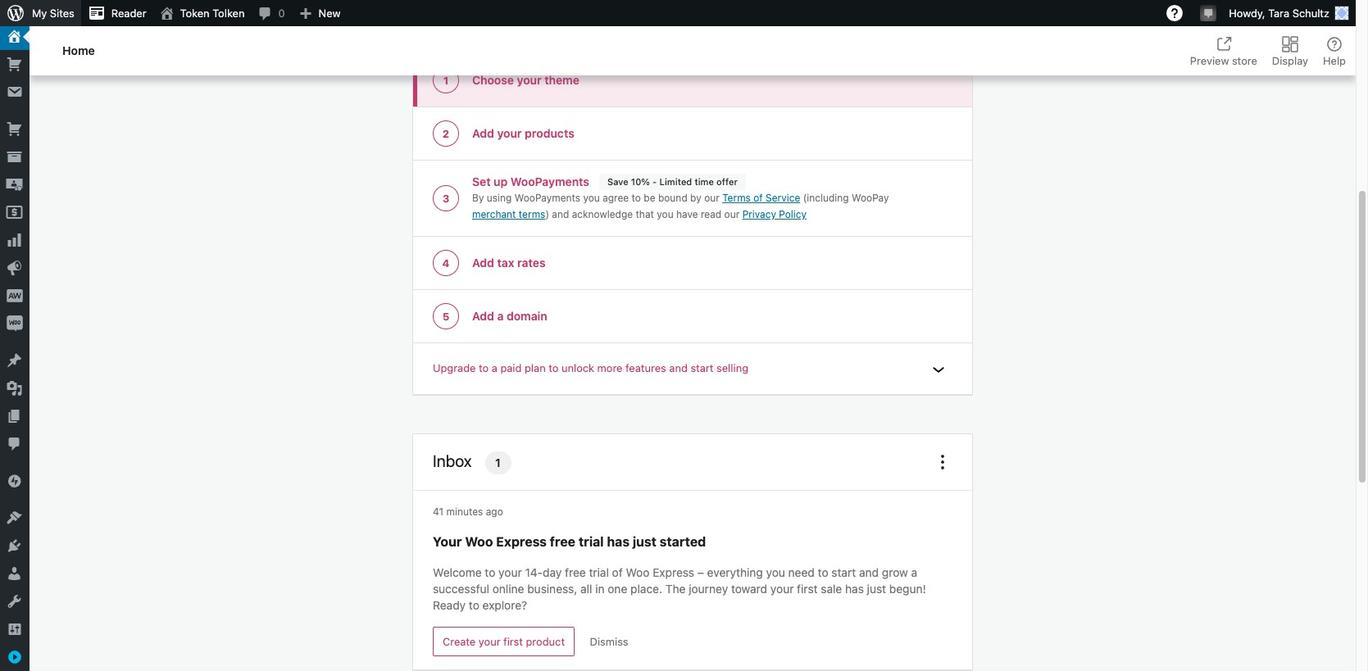 Task type: vqa. For each thing, say whether or not it's contained in the screenshot.
Review 2 Changes… Dropdown Button
no



Task type: describe. For each thing, give the bounding box(es) containing it.
display button
[[1267, 26, 1313, 75]]

privacy policy link
[[742, 208, 807, 220]]

your up the online
[[499, 566, 522, 580]]

my sites link
[[0, 0, 81, 26]]

add for add a domain
[[472, 309, 494, 323]]

add tax rates
[[472, 256, 546, 270]]

grow
[[882, 566, 908, 580]]

merchant
[[472, 208, 516, 220]]

1 horizontal spatial you
[[657, 208, 674, 220]]

woopayments for up
[[511, 175, 589, 189]]

place.
[[630, 582, 662, 596]]

add a domain
[[472, 309, 547, 323]]

be
[[644, 192, 655, 204]]

has inside welcome to your 14-day free trial of woo express – everything you need to start and grow a successful online business, all in one place. the journey toward your first sale has just begun! ready to explore?
[[845, 582, 864, 596]]

0
[[278, 7, 285, 20]]

free inside welcome to your 14-day free trial of woo express – everything you need to start and grow a successful online business, all in one place. the journey toward your first sale has just begun! ready to explore?
[[565, 566, 586, 580]]

set up woopayments
[[472, 175, 589, 189]]

in
[[595, 582, 605, 596]]

journey
[[689, 582, 728, 596]]

token tolken
[[180, 7, 245, 20]]

your for theme
[[517, 73, 542, 87]]

14-
[[525, 566, 543, 580]]

merchant terms link
[[472, 208, 545, 220]]

choose your theme
[[472, 73, 579, 87]]

dismiss button
[[580, 627, 638, 657]]

my
[[32, 7, 47, 20]]

your woo express free trial has just started link
[[433, 532, 706, 552]]

upgrade
[[433, 362, 476, 375]]

unlock
[[562, 362, 594, 375]]

set
[[472, 175, 491, 189]]

0 link
[[251, 0, 292, 26]]

everything
[[707, 566, 763, 580]]

welcome to your 14-day free trial of woo express – everything you need to start and grow a successful online business, all in one place. the journey toward your first sale has just begun! ready to explore?
[[433, 566, 926, 612]]

my sites
[[32, 7, 74, 20]]

of inside welcome to your 14-day free trial of woo express – everything you need to start and grow a successful online business, all in one place. the journey toward your first sale has just begun! ready to explore?
[[612, 566, 623, 580]]

home
[[62, 43, 95, 57]]

schultz
[[1292, 7, 1330, 20]]

plan
[[525, 362, 546, 375]]

to up the online
[[485, 566, 495, 580]]

tax
[[497, 256, 514, 270]]

to left paid
[[479, 362, 489, 375]]

sites
[[50, 7, 74, 20]]

terms
[[519, 208, 545, 220]]

preview store
[[1190, 54, 1257, 67]]

choose your theme button
[[413, 54, 972, 107]]

product
[[526, 635, 565, 649]]

help button
[[1313, 26, 1356, 75]]

successful
[[433, 582, 489, 596]]

service
[[766, 192, 800, 204]]

and inside by using woopayments you agree to be bound by our terms of service (including woopay merchant terms ) and acknowledge that you have read our privacy policy
[[552, 208, 569, 220]]

using
[[487, 192, 512, 204]]

by
[[472, 192, 484, 204]]

add your products
[[472, 126, 574, 140]]

toolbar navigation
[[0, 0, 1356, 30]]

)
[[545, 208, 549, 220]]

just inside welcome to your 14-day free trial of woo express – everything you need to start and grow a successful online business, all in one place. the journey toward your first sale has just begun! ready to explore?
[[867, 582, 886, 596]]

2
[[451, 21, 457, 34]]

0 horizontal spatial has
[[607, 535, 630, 549]]

timer image
[[433, 21, 446, 34]]

limited
[[659, 176, 692, 187]]

dismiss
[[590, 635, 628, 649]]

trial inside 'your woo express free trial has just started' link
[[579, 535, 604, 549]]

privacy
[[742, 208, 776, 220]]

that
[[636, 208, 654, 220]]

add your products button
[[413, 107, 972, 161]]

sale
[[821, 582, 842, 596]]

ago
[[486, 506, 503, 518]]

howdy,
[[1229, 7, 1265, 20]]

to up sale
[[818, 566, 828, 580]]

display
[[1272, 54, 1308, 67]]

of inside by using woopayments you agree to be bound by our terms of service (including woopay merchant terms ) and acknowledge that you have read our privacy policy
[[754, 192, 763, 204]]

add a domain button
[[413, 290, 972, 343]]

store
[[1232, 54, 1257, 67]]

2 minutes
[[451, 21, 500, 34]]

a inside upgrade to a paid plan to unlock more features and start selling button
[[492, 362, 497, 375]]

acknowledge
[[572, 208, 633, 220]]

to down successful
[[469, 599, 479, 612]]

1 vertical spatial first
[[503, 635, 523, 649]]

by
[[690, 192, 702, 204]]

by using woopayments you agree to be bound by our terms of service (including woopay merchant terms ) and acknowledge that you have read our privacy policy
[[472, 192, 889, 220]]

0 horizontal spatial just
[[633, 535, 657, 549]]

and inside welcome to your 14-day free trial of woo express – everything you need to start and grow a successful online business, all in one place. the journey toward your first sale has just begun! ready to explore?
[[859, 566, 879, 580]]

day
[[543, 566, 562, 580]]

0 horizontal spatial express
[[496, 535, 547, 549]]

toward
[[731, 582, 767, 596]]

your
[[433, 535, 462, 549]]

one
[[608, 582, 627, 596]]

need
[[788, 566, 815, 580]]

new
[[319, 7, 341, 20]]

paid
[[500, 362, 522, 375]]

save 10% - limited time offer
[[607, 176, 738, 187]]

minutes for 41
[[446, 506, 483, 518]]

selling
[[717, 362, 748, 375]]



Task type: locate. For each thing, give the bounding box(es) containing it.
inbox
[[433, 452, 472, 471]]

1 horizontal spatial of
[[754, 192, 763, 204]]

woopayments inside by using woopayments you agree to be bound by our terms of service (including woopay merchant terms ) and acknowledge that you have read our privacy policy
[[515, 192, 580, 204]]

first left product
[[503, 635, 523, 649]]

and right features
[[669, 362, 688, 375]]

41 minutes ago
[[433, 506, 503, 518]]

new link
[[292, 0, 347, 26]]

2 vertical spatial a
[[911, 566, 917, 580]]

preview
[[1190, 54, 1229, 67]]

1 vertical spatial trial
[[589, 566, 609, 580]]

your inside choose your theme button
[[517, 73, 542, 87]]

2 horizontal spatial you
[[766, 566, 785, 580]]

your inside add your products button
[[497, 126, 522, 140]]

of
[[754, 192, 763, 204], [612, 566, 623, 580]]

0 vertical spatial start
[[691, 362, 714, 375]]

free
[[550, 535, 575, 549], [565, 566, 586, 580]]

1 horizontal spatial express
[[653, 566, 694, 580]]

reader link
[[81, 0, 153, 26]]

you up acknowledge
[[583, 192, 600, 204]]

express up 14-
[[496, 535, 547, 549]]

0 vertical spatial trial
[[579, 535, 604, 549]]

your left "theme"
[[517, 73, 542, 87]]

offer
[[716, 176, 738, 187]]

1 horizontal spatial woo
[[626, 566, 650, 580]]

1 horizontal spatial and
[[669, 362, 688, 375]]

1 horizontal spatial has
[[845, 582, 864, 596]]

tab list
[[1180, 26, 1356, 75]]

minutes for 2
[[460, 21, 500, 34]]

has up one at the bottom left of page
[[607, 535, 630, 549]]

to left be at the left
[[632, 192, 641, 204]]

domain
[[507, 309, 547, 323]]

save
[[607, 176, 628, 187]]

a left domain at the left of page
[[497, 309, 504, 323]]

you inside welcome to your 14-day free trial of woo express – everything you need to start and grow a successful online business, all in one place. the journey toward your first sale has just begun! ready to explore?
[[766, 566, 785, 580]]

1 vertical spatial and
[[669, 362, 688, 375]]

woo inside welcome to your 14-day free trial of woo express – everything you need to start and grow a successful online business, all in one place. the journey toward your first sale has just begun! ready to explore?
[[626, 566, 650, 580]]

and left grow
[[859, 566, 879, 580]]

ready
[[433, 599, 466, 612]]

your for products
[[497, 126, 522, 140]]

41
[[433, 506, 444, 518]]

your woo express free trial has just started
[[433, 535, 706, 549]]

1 vertical spatial start
[[832, 566, 856, 580]]

more
[[597, 362, 623, 375]]

trial up all
[[579, 535, 604, 549]]

1 vertical spatial just
[[867, 582, 886, 596]]

1 vertical spatial express
[[653, 566, 694, 580]]

expand main menu image
[[0, 643, 30, 671]]

woopayments for using
[[515, 192, 580, 204]]

(including
[[803, 192, 849, 204]]

our down terms
[[724, 208, 740, 220]]

explore?
[[483, 599, 527, 612]]

a
[[497, 309, 504, 323], [492, 362, 497, 375], [911, 566, 917, 580]]

1 vertical spatial a
[[492, 362, 497, 375]]

2 add from the top
[[472, 256, 494, 270]]

first down 'need'
[[797, 582, 818, 596]]

your right create
[[479, 635, 501, 649]]

preview store button
[[1180, 26, 1267, 75]]

0 horizontal spatial start
[[691, 362, 714, 375]]

0 vertical spatial woopayments
[[511, 175, 589, 189]]

minutes right 2
[[460, 21, 500, 34]]

trial inside welcome to your 14-day free trial of woo express – everything you need to start and grow a successful online business, all in one place. the journey toward your first sale has just begun! ready to explore?
[[589, 566, 609, 580]]

to inside by using woopayments you agree to be bound by our terms of service (including woopay merchant terms ) and acknowledge that you have read our privacy policy
[[632, 192, 641, 204]]

0 horizontal spatial of
[[612, 566, 623, 580]]

1 vertical spatial our
[[724, 208, 740, 220]]

woopayments
[[511, 175, 589, 189], [515, 192, 580, 204]]

of up one at the bottom left of page
[[612, 566, 623, 580]]

0 horizontal spatial and
[[552, 208, 569, 220]]

create
[[443, 635, 476, 649]]

0 horizontal spatial you
[[583, 192, 600, 204]]

tolken
[[213, 7, 245, 20]]

online
[[492, 582, 524, 596]]

minutes right 41
[[446, 506, 483, 518]]

0 horizontal spatial our
[[704, 192, 720, 204]]

start inside button
[[691, 362, 714, 375]]

products
[[525, 126, 574, 140]]

start inside welcome to your 14-day free trial of woo express – everything you need to start and grow a successful online business, all in one place. the journey toward your first sale has just begun! ready to explore?
[[832, 566, 856, 580]]

read
[[701, 208, 722, 220]]

1 horizontal spatial start
[[832, 566, 856, 580]]

1 vertical spatial you
[[657, 208, 674, 220]]

a inside welcome to your 14-day free trial of woo express – everything you need to start and grow a successful online business, all in one place. the journey toward your first sale has just begun! ready to explore?
[[911, 566, 917, 580]]

howdy, tara schultz
[[1229, 7, 1330, 20]]

features
[[626, 362, 666, 375]]

–
[[697, 566, 704, 580]]

1 vertical spatial add
[[472, 256, 494, 270]]

inbox notes options image
[[933, 452, 953, 472]]

2 vertical spatial add
[[472, 309, 494, 323]]

you down bound
[[657, 208, 674, 220]]

theme
[[544, 73, 579, 87]]

add up set
[[472, 126, 494, 140]]

your for first
[[479, 635, 501, 649]]

0 horizontal spatial woo
[[465, 535, 493, 549]]

tab list containing preview store
[[1180, 26, 1356, 75]]

token tolken link
[[153, 0, 251, 26]]

notification image
[[1202, 6, 1215, 19]]

woo
[[465, 535, 493, 549], [626, 566, 650, 580]]

1 horizontal spatial first
[[797, 582, 818, 596]]

woo up place.
[[626, 566, 650, 580]]

upgrade to a paid plan to unlock more features and start selling
[[433, 362, 748, 375]]

add for add tax rates
[[472, 256, 494, 270]]

1 vertical spatial minutes
[[446, 506, 483, 518]]

1 vertical spatial of
[[612, 566, 623, 580]]

express inside welcome to your 14-day free trial of woo express – everything you need to start and grow a successful online business, all in one place. the journey toward your first sale has just begun! ready to explore?
[[653, 566, 694, 580]]

add for add your products
[[472, 126, 494, 140]]

2 vertical spatial and
[[859, 566, 879, 580]]

0 vertical spatial and
[[552, 208, 569, 220]]

started
[[660, 535, 706, 549]]

reader
[[111, 7, 146, 20]]

your down 'need'
[[770, 582, 794, 596]]

bound
[[658, 192, 688, 204]]

0 vertical spatial has
[[607, 535, 630, 549]]

has right sale
[[845, 582, 864, 596]]

a inside add a domain button
[[497, 309, 504, 323]]

woo right your
[[465, 535, 493, 549]]

welcome
[[433, 566, 482, 580]]

your inside the create your first product link
[[479, 635, 501, 649]]

begun!
[[889, 582, 926, 596]]

all
[[580, 582, 592, 596]]

start up sale
[[832, 566, 856, 580]]

-
[[653, 176, 657, 187]]

trial
[[579, 535, 604, 549], [589, 566, 609, 580]]

up
[[494, 175, 508, 189]]

1 horizontal spatial just
[[867, 582, 886, 596]]

1 vertical spatial free
[[565, 566, 586, 580]]

0 vertical spatial woo
[[465, 535, 493, 549]]

our right by
[[704, 192, 720, 204]]

1 vertical spatial woo
[[626, 566, 650, 580]]

of up privacy
[[754, 192, 763, 204]]

terms
[[722, 192, 751, 204]]

1 add from the top
[[472, 126, 494, 140]]

0 vertical spatial free
[[550, 535, 575, 549]]

your left products
[[497, 126, 522, 140]]

0 horizontal spatial first
[[503, 635, 523, 649]]

free up day
[[550, 535, 575, 549]]

0 vertical spatial just
[[633, 535, 657, 549]]

first inside welcome to your 14-day free trial of woo express – everything you need to start and grow a successful online business, all in one place. the journey toward your first sale has just begun! ready to explore?
[[797, 582, 818, 596]]

you left 'need'
[[766, 566, 785, 580]]

trial up in
[[589, 566, 609, 580]]

start left selling
[[691, 362, 714, 375]]

terms of service link
[[722, 192, 800, 204]]

the
[[665, 582, 686, 596]]

just left started
[[633, 535, 657, 549]]

2 horizontal spatial and
[[859, 566, 879, 580]]

time
[[695, 176, 714, 187]]

and inside button
[[669, 362, 688, 375]]

a up begun!
[[911, 566, 917, 580]]

tara
[[1268, 7, 1290, 20]]

just
[[633, 535, 657, 549], [867, 582, 886, 596]]

free up all
[[565, 566, 586, 580]]

add left domain at the left of page
[[472, 309, 494, 323]]

0 vertical spatial add
[[472, 126, 494, 140]]

0 vertical spatial you
[[583, 192, 600, 204]]

agree
[[603, 192, 629, 204]]

0 vertical spatial first
[[797, 582, 818, 596]]

1 horizontal spatial our
[[724, 208, 740, 220]]

1 vertical spatial has
[[845, 582, 864, 596]]

to right plan on the bottom
[[549, 362, 559, 375]]

to
[[632, 192, 641, 204], [479, 362, 489, 375], [549, 362, 559, 375], [485, 566, 495, 580], [818, 566, 828, 580], [469, 599, 479, 612]]

2 vertical spatial you
[[766, 566, 785, 580]]

1 vertical spatial woopayments
[[515, 192, 580, 204]]

your
[[517, 73, 542, 87], [497, 126, 522, 140], [499, 566, 522, 580], [770, 582, 794, 596], [479, 635, 501, 649]]

a left paid
[[492, 362, 497, 375]]

1
[[495, 456, 501, 470]]

0 vertical spatial our
[[704, 192, 720, 204]]

0 vertical spatial of
[[754, 192, 763, 204]]

woopay
[[852, 192, 889, 204]]

upgrade to a paid plan to unlock more features and start selling button
[[413, 343, 972, 395]]

and right ')'
[[552, 208, 569, 220]]

you
[[583, 192, 600, 204], [657, 208, 674, 220], [766, 566, 785, 580]]

0 vertical spatial express
[[496, 535, 547, 549]]

0 vertical spatial minutes
[[460, 21, 500, 34]]

add left tax
[[472, 256, 494, 270]]

0 vertical spatial a
[[497, 309, 504, 323]]

express up the
[[653, 566, 694, 580]]

3 add from the top
[[472, 309, 494, 323]]

create your first product
[[443, 635, 565, 649]]

our
[[704, 192, 720, 204], [724, 208, 740, 220]]

just down grow
[[867, 582, 886, 596]]

rates
[[517, 256, 546, 270]]

token
[[180, 7, 210, 20]]

10%
[[631, 176, 650, 187]]



